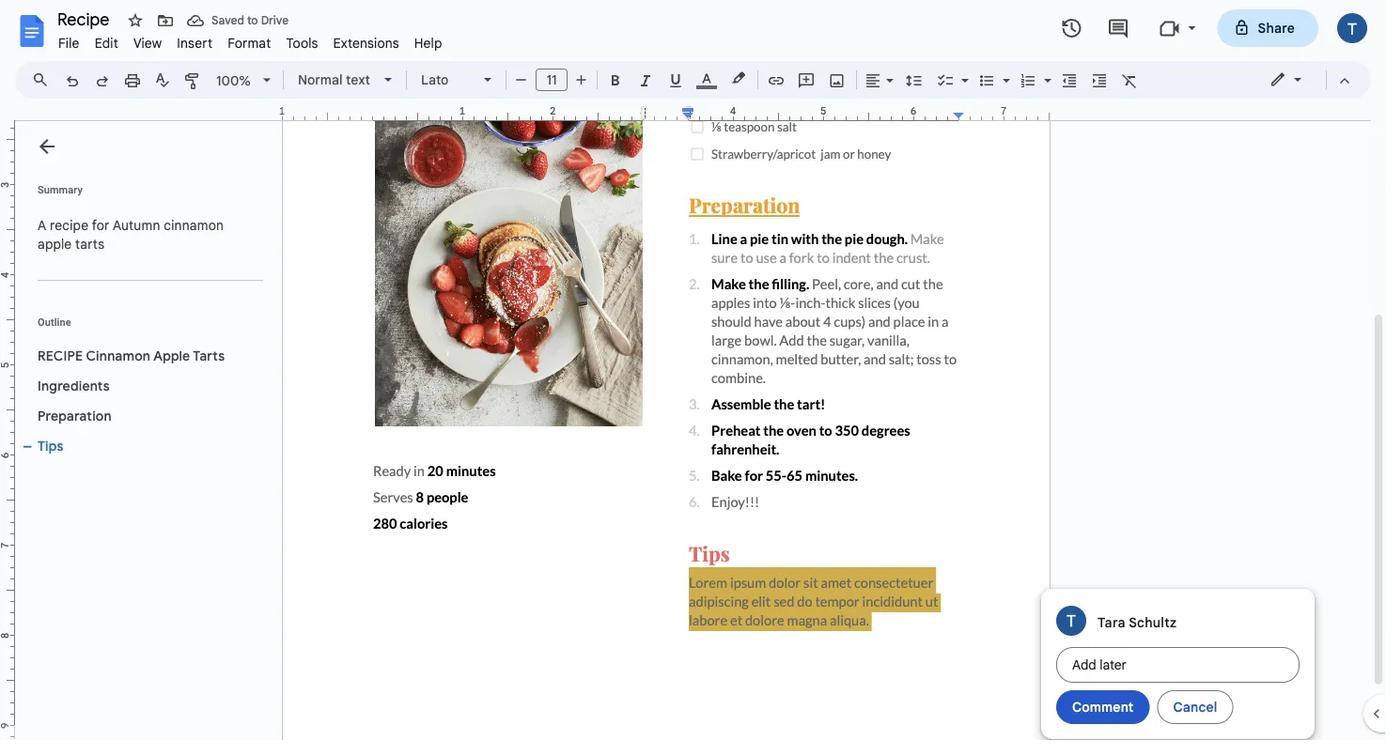 Task type: describe. For each thing, give the bounding box(es) containing it.
tarts
[[193, 348, 225, 364]]

main toolbar
[[55, 0, 1145, 729]]

mode and view toolbar
[[1256, 61, 1360, 99]]

insert image image
[[827, 67, 848, 93]]

apple
[[153, 348, 190, 364]]

text color image
[[696, 67, 717, 89]]

line & paragraph spacing image
[[904, 67, 925, 93]]

tara
[[1098, 615, 1126, 631]]

saved
[[211, 14, 244, 28]]

Zoom field
[[209, 67, 279, 95]]

view
[[133, 35, 162, 51]]

outline
[[38, 316, 71, 328]]

document outline element
[[15, 121, 271, 741]]

a
[[38, 217, 46, 234]]

tools menu item
[[279, 32, 326, 54]]

normal text
[[298, 71, 370, 88]]

cancel
[[1173, 699, 1218, 716]]

outline heading
[[15, 315, 271, 341]]

font list. lato selected. option
[[421, 67, 473, 93]]

menu bar inside menu bar banner
[[51, 24, 450, 55]]

insert
[[177, 35, 213, 51]]

tarts
[[75, 236, 105, 252]]

format menu item
[[220, 32, 279, 54]]

schultz
[[1129, 615, 1177, 631]]

application containing share
[[0, 0, 1386, 741]]

Zoom text field
[[211, 68, 257, 94]]

add later
[[1072, 657, 1127, 673]]

for
[[92, 217, 110, 234]]

summary
[[38, 184, 83, 196]]

add
[[1072, 657, 1097, 673]]

comment button
[[1056, 691, 1150, 725]]

comment
[[1072, 699, 1134, 716]]

styles list. normal text selected. option
[[298, 67, 373, 93]]

saved to drive button
[[182, 8, 293, 34]]

1
[[279, 105, 285, 117]]

ingredients
[[38, 378, 110, 394]]

extensions
[[333, 35, 399, 51]]



Task type: locate. For each thing, give the bounding box(es) containing it.
a recipe for autumn cinnamon apple tarts
[[38, 217, 227, 252]]

apple
[[38, 236, 72, 252]]

help
[[414, 35, 442, 51]]

highlight color image
[[728, 67, 749, 89]]

application
[[0, 0, 1386, 741]]

later
[[1100, 657, 1127, 673]]

format
[[228, 35, 271, 51]]

bottom margin image
[[0, 721, 14, 741]]

align & indent image
[[863, 67, 884, 93]]

Font size text field
[[537, 69, 567, 91]]

Comment draft text field
[[1056, 648, 1300, 683]]

summary heading
[[38, 182, 83, 197]]

edit
[[95, 35, 118, 51]]

recipe
[[38, 348, 83, 364]]

normal
[[298, 71, 343, 88]]

to
[[247, 14, 258, 28]]

file menu item
[[51, 32, 87, 54]]

Font size field
[[536, 69, 575, 92]]

tips
[[38, 438, 63, 454]]

right margin image
[[954, 106, 1049, 120]]

help menu item
[[407, 32, 450, 54]]

share
[[1258, 20, 1295, 36]]

Menus field
[[23, 67, 65, 93]]

recipe cinnamon apple tarts
[[38, 348, 225, 364]]

extensions menu item
[[326, 32, 407, 54]]

autumn
[[113, 217, 160, 234]]

cancel button
[[1158, 691, 1234, 725]]

view menu item
[[126, 32, 169, 54]]

drive
[[261, 14, 289, 28]]

menu bar banner
[[0, 0, 1386, 741]]

summary element
[[28, 207, 263, 263]]

share button
[[1218, 9, 1319, 47]]

recipe
[[50, 217, 89, 234]]

saved to drive
[[211, 14, 289, 28]]

cinnamon
[[164, 217, 224, 234]]

tara schultz image
[[1056, 606, 1087, 636]]

Rename text field
[[51, 8, 120, 30]]

left margin image
[[283, 106, 378, 120]]

edit menu item
[[87, 32, 126, 54]]

cinnamon
[[86, 348, 150, 364]]

insert menu item
[[169, 32, 220, 54]]

preparation
[[38, 408, 112, 424]]

text
[[346, 71, 370, 88]]

menu bar containing file
[[51, 24, 450, 55]]

file
[[58, 35, 80, 51]]

tara schultz
[[1098, 615, 1177, 631]]

menu bar
[[51, 24, 450, 55]]

tools
[[286, 35, 318, 51]]

Star checkbox
[[122, 8, 149, 34]]

lato
[[421, 71, 449, 88]]



Task type: vqa. For each thing, say whether or not it's contained in the screenshot.
Search image
no



